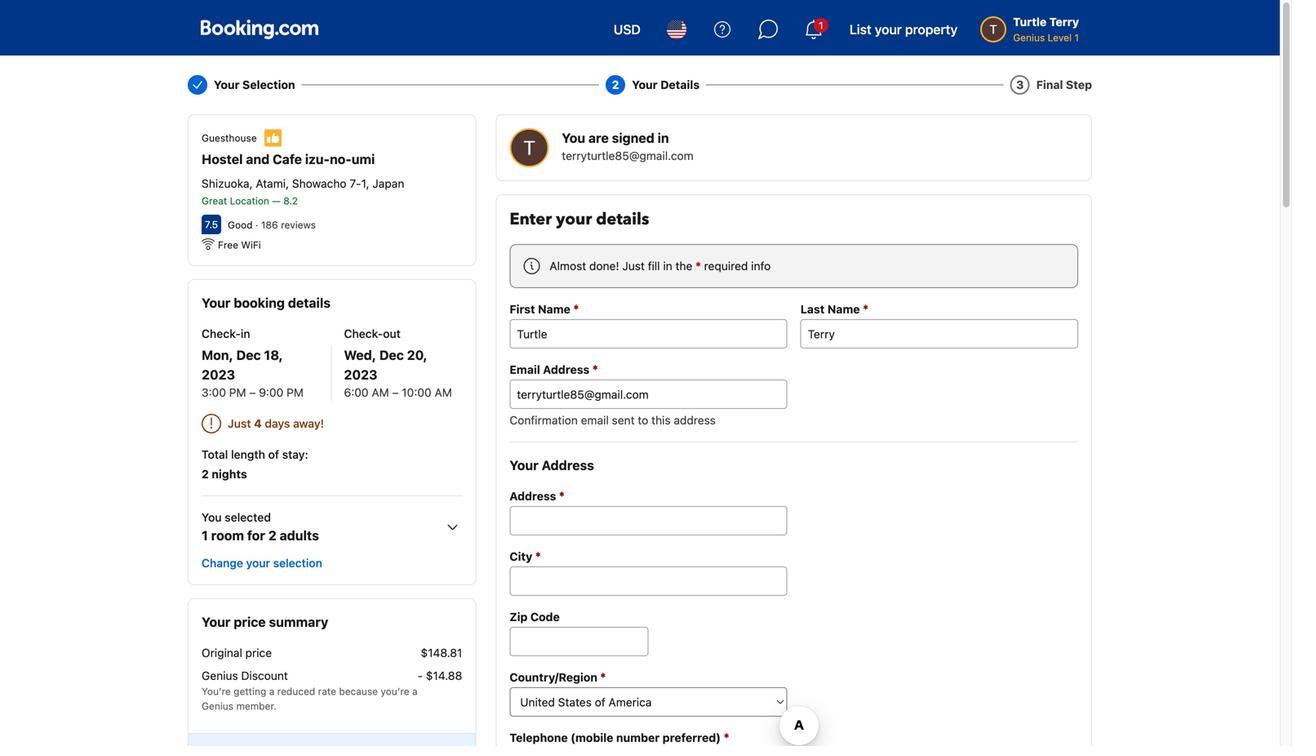Task type: describe. For each thing, give the bounding box(es) containing it.
Zip Code text field
[[510, 627, 649, 656]]

umi
[[352, 151, 375, 167]]

your for your booking details
[[202, 295, 231, 311]]

in inside check-in mon, dec 18, 2023 3:00 pm – 9:00 pm
[[241, 327, 250, 340]]

signed
[[612, 130, 655, 146]]

(mobile
[[571, 731, 614, 745]]

your for your details
[[632, 78, 658, 91]]

almost
[[550, 259, 586, 273]]

2 inside total length of stay: 2 nights
[[202, 467, 209, 481]]

shizuoka, atami, showacho 7-1, japan great location — 8.2
[[202, 177, 404, 207]]

dec for 18,
[[236, 347, 261, 363]]

address
[[674, 414, 716, 427]]

price for your
[[234, 614, 266, 630]]

country/region
[[510, 671, 598, 684]]

$148.81
[[421, 646, 462, 660]]

1 a from the left
[[269, 686, 275, 697]]

wed,
[[344, 347, 376, 363]]

room
[[211, 528, 244, 543]]

original price
[[202, 646, 272, 660]]

reviews
[[281, 219, 316, 231]]

6:00 am
[[344, 386, 389, 399]]

cafe
[[273, 151, 302, 167]]

total
[[202, 448, 228, 461]]

scored 7.5 element
[[202, 215, 221, 234]]

·
[[255, 219, 258, 231]]

enter
[[510, 208, 552, 231]]

your for enter
[[556, 208, 592, 231]]

your for your selection
[[214, 78, 240, 91]]

you for you selected
[[202, 511, 222, 524]]

info
[[751, 259, 771, 273]]

10:00 am
[[402, 386, 452, 399]]

rate
[[318, 686, 336, 697]]

– for 18,
[[249, 386, 256, 399]]

* down your address
[[559, 489, 565, 503]]

9:00 pm
[[259, 386, 304, 399]]

list your property link
[[840, 10, 968, 49]]

8.2
[[283, 195, 298, 207]]

address *
[[510, 489, 565, 503]]

check- for mon,
[[202, 327, 241, 340]]

3
[[1016, 78, 1024, 91]]

city
[[510, 550, 533, 563]]

address for your
[[542, 458, 594, 473]]

7-
[[350, 177, 361, 190]]

mon,
[[202, 347, 233, 363]]

price for original
[[245, 646, 272, 660]]

details for enter your details
[[596, 208, 649, 231]]

last
[[801, 302, 825, 316]]

you are signed in terryturtle85@gmail.com
[[562, 130, 694, 162]]

last name *
[[801, 302, 869, 316]]

done!
[[589, 259, 619, 273]]

– for 20,
[[392, 386, 399, 399]]

2 a from the left
[[412, 686, 418, 697]]

no-
[[330, 151, 352, 167]]

enter your details
[[510, 208, 649, 231]]

to
[[638, 414, 648, 427]]

* down "almost"
[[573, 302, 579, 316]]

and
[[246, 151, 270, 167]]

days
[[265, 417, 290, 430]]

wifi
[[241, 239, 261, 251]]

check-in mon, dec 18, 2023 3:00 pm – 9:00 pm
[[202, 327, 304, 399]]

first name *
[[510, 302, 579, 316]]

1,
[[361, 177, 369, 190]]

email
[[581, 414, 609, 427]]

shizuoka, atami, showacho 7-1, japan button
[[202, 176, 404, 192]]

because
[[339, 686, 378, 697]]

2 inside you selected 1 room for  2 adults
[[268, 528, 277, 543]]

your for your address
[[510, 458, 539, 473]]

0 vertical spatial just
[[622, 259, 645, 273]]

getting
[[234, 686, 266, 697]]

almost done! just fill in the * required info
[[550, 259, 771, 273]]

2023 for wed, dec 20, 2023
[[344, 367, 377, 382]]

japan
[[373, 177, 404, 190]]

your price summary
[[202, 614, 328, 630]]

1 inside turtle terry genius level 1
[[1075, 32, 1079, 43]]

1 button
[[794, 10, 833, 49]]

status containing just
[[202, 414, 462, 434]]

1 vertical spatial genius
[[202, 669, 238, 683]]

you're
[[202, 686, 231, 697]]

4
[[254, 417, 262, 430]]

away!
[[293, 417, 324, 430]]

terry
[[1050, 15, 1079, 29]]

discount
[[241, 669, 288, 683]]

hostel and cafe izu-no-umi
[[202, 151, 375, 167]]

confirmation
[[510, 414, 578, 427]]

free
[[218, 239, 238, 251]]

first
[[510, 302, 535, 316]]

booking.com image
[[201, 20, 318, 39]]

your details
[[632, 78, 700, 91]]

nights
[[212, 467, 247, 481]]

address inside address *
[[510, 489, 556, 503]]

country/region *
[[510, 670, 606, 684]]

20,
[[407, 347, 428, 363]]

atami,
[[256, 177, 289, 190]]

in inside the you are signed in terryturtle85@gmail.com
[[658, 130, 669, 146]]

length
[[231, 448, 265, 461]]



Task type: locate. For each thing, give the bounding box(es) containing it.
dec down out
[[379, 347, 404, 363]]

izu-
[[305, 151, 330, 167]]

2 check- from the left
[[344, 327, 383, 340]]

your account menu turtle terry genius level 1 element
[[981, 7, 1086, 45]]

guesthouse
[[202, 132, 257, 144]]

check-out wed, dec 20, 2023 6:00 am – 10:00 am
[[344, 327, 452, 399]]

1 2023 from the left
[[202, 367, 235, 382]]

details up done!
[[596, 208, 649, 231]]

member.
[[236, 700, 277, 712]]

name
[[538, 302, 571, 316], [828, 302, 860, 316]]

final step
[[1037, 78, 1092, 91]]

1 horizontal spatial dec
[[379, 347, 404, 363]]

name right the first
[[538, 302, 571, 316]]

property
[[905, 22, 958, 37]]

* up email
[[593, 362, 598, 376]]

address inside email address *
[[543, 363, 590, 376]]

sent
[[612, 414, 635, 427]]

your selection
[[214, 78, 295, 91]]

telephone (mobile number preferred) *
[[510, 730, 730, 745]]

your up address * on the bottom left
[[510, 458, 539, 473]]

2 – from the left
[[392, 386, 399, 399]]

details for your booking details
[[288, 295, 331, 311]]

good · 186 reviews
[[228, 219, 316, 231]]

just left 4
[[228, 417, 251, 430]]

you up room at the bottom
[[202, 511, 222, 524]]

check- up wed,
[[344, 327, 383, 340]]

you selected 1 room for  2 adults
[[202, 511, 319, 543]]

dec for 20,
[[379, 347, 404, 363]]

adults
[[280, 528, 319, 543]]

check-
[[202, 327, 241, 340], [344, 327, 383, 340]]

1 vertical spatial in
[[663, 259, 673, 273]]

level
[[1048, 32, 1072, 43]]

details
[[596, 208, 649, 231], [288, 295, 331, 311]]

terryturtle85@gmail.com
[[562, 149, 694, 162]]

1 vertical spatial details
[[288, 295, 331, 311]]

you're
[[381, 686, 409, 697]]

1 inside dropdown button
[[819, 20, 823, 31]]

preferred)
[[663, 731, 721, 745]]

telephone
[[510, 731, 568, 745]]

7.5
[[205, 219, 218, 230]]

name right 'last'
[[828, 302, 860, 316]]

shizuoka,
[[202, 177, 253, 190]]

1 horizontal spatial –
[[392, 386, 399, 399]]

confirmation email sent to this address
[[510, 414, 716, 427]]

great
[[202, 195, 227, 207]]

dec left 18, at the left of page
[[236, 347, 261, 363]]

0 vertical spatial address
[[543, 363, 590, 376]]

* right the
[[696, 259, 701, 273]]

showacho
[[292, 177, 347, 190]]

1 horizontal spatial you
[[562, 130, 585, 146]]

change your selection link
[[195, 549, 329, 578]]

1 horizontal spatial name
[[828, 302, 860, 316]]

usd button
[[604, 10, 651, 49]]

2 dec from the left
[[379, 347, 404, 363]]

1 check- from the left
[[202, 327, 241, 340]]

address
[[543, 363, 590, 376], [542, 458, 594, 473], [510, 489, 556, 503]]

turtle
[[1013, 15, 1047, 29]]

booking
[[234, 295, 285, 311]]

selected
[[225, 511, 271, 524]]

usd
[[614, 22, 641, 37]]

genius down turtle
[[1013, 32, 1045, 43]]

name for first name *
[[538, 302, 571, 316]]

this
[[652, 414, 671, 427]]

2 vertical spatial genius
[[202, 700, 234, 712]]

dec inside the check-out wed, dec 20, 2023 6:00 am – 10:00 am
[[379, 347, 404, 363]]

2 vertical spatial in
[[241, 327, 250, 340]]

1 vertical spatial address
[[542, 458, 594, 473]]

in right signed
[[658, 130, 669, 146]]

address for email
[[543, 363, 590, 376]]

dec inside check-in mon, dec 18, 2023 3:00 pm – 9:00 pm
[[236, 347, 261, 363]]

0 horizontal spatial a
[[269, 686, 275, 697]]

price up original price
[[234, 614, 266, 630]]

your up original
[[202, 614, 231, 630]]

code
[[531, 610, 560, 624]]

price
[[234, 614, 266, 630], [245, 646, 272, 660]]

your right enter
[[556, 208, 592, 231]]

2
[[612, 78, 619, 91], [202, 467, 209, 481], [268, 528, 277, 543]]

0 horizontal spatial dec
[[236, 347, 261, 363]]

of
[[268, 448, 279, 461]]

rated good element
[[228, 219, 253, 231]]

—
[[272, 195, 281, 207]]

name inside 'last name *'
[[828, 302, 860, 316]]

2 left your details
[[612, 78, 619, 91]]

your right list at the right of the page
[[875, 22, 902, 37]]

just 4 days away!
[[228, 417, 324, 430]]

location
[[230, 195, 269, 207]]

in right the fill
[[663, 259, 673, 273]]

0 vertical spatial 2
[[612, 78, 619, 91]]

– inside check-in mon, dec 18, 2023 3:00 pm – 9:00 pm
[[249, 386, 256, 399]]

your left booking
[[202, 295, 231, 311]]

city *
[[510, 549, 541, 563]]

1 horizontal spatial check-
[[344, 327, 383, 340]]

2 right "for"
[[268, 528, 277, 543]]

-
[[418, 669, 423, 683]]

a right you're
[[412, 686, 418, 697]]

0 vertical spatial genius
[[1013, 32, 1045, 43]]

status
[[202, 414, 462, 434]]

1 vertical spatial 1
[[1075, 32, 1079, 43]]

2023 for mon, dec 18, 2023
[[202, 367, 235, 382]]

your for change
[[246, 556, 270, 570]]

address down your address
[[510, 489, 556, 503]]

name for last name *
[[828, 302, 860, 316]]

check- inside check-in mon, dec 18, 2023 3:00 pm – 9:00 pm
[[202, 327, 241, 340]]

check- up mon,
[[202, 327, 241, 340]]

total length of stay: 2 nights
[[202, 448, 308, 481]]

1 horizontal spatial 1
[[819, 20, 823, 31]]

genius inside turtle terry genius level 1
[[1013, 32, 1045, 43]]

your left details
[[632, 78, 658, 91]]

1 vertical spatial your
[[556, 208, 592, 231]]

0 vertical spatial in
[[658, 130, 669, 146]]

name inside first name *
[[538, 302, 571, 316]]

0 horizontal spatial 1
[[202, 528, 208, 543]]

0 horizontal spatial 2
[[202, 467, 209, 481]]

zip
[[510, 610, 528, 624]]

1 horizontal spatial 2023
[[344, 367, 377, 382]]

1 inside you selected 1 room for  2 adults
[[202, 528, 208, 543]]

final
[[1037, 78, 1063, 91]]

None text field
[[801, 319, 1078, 349]]

2 horizontal spatial 2
[[612, 78, 619, 91]]

* right 'last'
[[863, 302, 869, 316]]

1 vertical spatial 2
[[202, 467, 209, 481]]

None text field
[[510, 319, 788, 349], [510, 506, 788, 536], [510, 567, 788, 596], [510, 319, 788, 349], [510, 506, 788, 536], [510, 567, 788, 596]]

1 vertical spatial price
[[245, 646, 272, 660]]

1 dec from the left
[[236, 347, 261, 363]]

in down booking
[[241, 327, 250, 340]]

1 horizontal spatial details
[[596, 208, 649, 231]]

required
[[704, 259, 748, 273]]

just left the fill
[[622, 259, 645, 273]]

number
[[616, 731, 660, 745]]

email
[[510, 363, 540, 376]]

change your selection
[[202, 556, 322, 570]]

* down zip code text field
[[600, 670, 606, 684]]

a
[[269, 686, 275, 697], [412, 686, 418, 697]]

0 vertical spatial 1
[[819, 20, 823, 31]]

2 horizontal spatial your
[[875, 22, 902, 37]]

summary
[[269, 614, 328, 630]]

email address *
[[510, 362, 598, 376]]

details right booking
[[288, 295, 331, 311]]

Double-check for typos text field
[[510, 380, 788, 409]]

1 horizontal spatial your
[[556, 208, 592, 231]]

2 horizontal spatial 1
[[1075, 32, 1079, 43]]

0 horizontal spatial 2023
[[202, 367, 235, 382]]

genius up you're
[[202, 669, 238, 683]]

– right 3:00 pm
[[249, 386, 256, 399]]

the
[[676, 259, 693, 273]]

just
[[622, 259, 645, 273], [228, 417, 251, 430]]

2 vertical spatial address
[[510, 489, 556, 503]]

18,
[[264, 347, 283, 363]]

1 horizontal spatial a
[[412, 686, 418, 697]]

your left selection
[[214, 78, 240, 91]]

fill
[[648, 259, 660, 273]]

address right email
[[543, 363, 590, 376]]

0 horizontal spatial name
[[538, 302, 571, 316]]

your down "for"
[[246, 556, 270, 570]]

0 horizontal spatial you
[[202, 511, 222, 524]]

* right city
[[535, 549, 541, 563]]

you for you are signed in
[[562, 130, 585, 146]]

you inside you selected 1 room for  2 adults
[[202, 511, 222, 524]]

your booking details
[[202, 295, 331, 311]]

0 vertical spatial price
[[234, 614, 266, 630]]

address up address * on the bottom left
[[542, 458, 594, 473]]

1 – from the left
[[249, 386, 256, 399]]

change
[[202, 556, 243, 570]]

details
[[661, 78, 700, 91]]

your address
[[510, 458, 594, 473]]

2 vertical spatial 1
[[202, 528, 208, 543]]

–
[[249, 386, 256, 399], [392, 386, 399, 399]]

1 vertical spatial just
[[228, 417, 251, 430]]

1 left list at the right of the page
[[819, 20, 823, 31]]

2 name from the left
[[828, 302, 860, 316]]

check- for wed,
[[344, 327, 383, 340]]

0 horizontal spatial your
[[246, 556, 270, 570]]

0 horizontal spatial –
[[249, 386, 256, 399]]

0 horizontal spatial details
[[288, 295, 331, 311]]

1 vertical spatial you
[[202, 511, 222, 524]]

0 horizontal spatial check-
[[202, 327, 241, 340]]

selection
[[273, 556, 322, 570]]

zip code
[[510, 610, 560, 624]]

0 vertical spatial you
[[562, 130, 585, 146]]

your
[[214, 78, 240, 91], [632, 78, 658, 91], [202, 295, 231, 311], [510, 458, 539, 473], [202, 614, 231, 630]]

0 vertical spatial your
[[875, 22, 902, 37]]

0 horizontal spatial just
[[228, 417, 251, 430]]

2023 up 3:00 pm
[[202, 367, 235, 382]]

genius down you're
[[202, 700, 234, 712]]

– inside the check-out wed, dec 20, 2023 6:00 am – 10:00 am
[[392, 386, 399, 399]]

your for your price summary
[[202, 614, 231, 630]]

2 down total
[[202, 467, 209, 481]]

your for list
[[875, 22, 902, 37]]

for
[[247, 528, 265, 543]]

are
[[589, 130, 609, 146]]

list
[[850, 22, 872, 37]]

you left are
[[562, 130, 585, 146]]

a down discount
[[269, 686, 275, 697]]

1 horizontal spatial just
[[622, 259, 645, 273]]

genius
[[1013, 32, 1045, 43], [202, 669, 238, 683], [202, 700, 234, 712]]

step
[[1066, 78, 1092, 91]]

1 right level at the right of the page
[[1075, 32, 1079, 43]]

0 vertical spatial details
[[596, 208, 649, 231]]

just inside status
[[228, 417, 251, 430]]

stay:
[[282, 448, 308, 461]]

2 2023 from the left
[[344, 367, 377, 382]]

2 vertical spatial 2
[[268, 528, 277, 543]]

– right 6:00 am
[[392, 386, 399, 399]]

check- inside the check-out wed, dec 20, 2023 6:00 am – 10:00 am
[[344, 327, 383, 340]]

price up discount
[[245, 646, 272, 660]]

1 left room at the bottom
[[202, 528, 208, 543]]

2 vertical spatial your
[[246, 556, 270, 570]]

* right preferred)
[[724, 730, 730, 745]]

you inside the you are signed in terryturtle85@gmail.com
[[562, 130, 585, 146]]

2023 inside check-in mon, dec 18, 2023 3:00 pm – 9:00 pm
[[202, 367, 235, 382]]

selection
[[242, 78, 295, 91]]

1 horizontal spatial 2
[[268, 528, 277, 543]]

original
[[202, 646, 242, 660]]

2023 up 6:00 am
[[344, 367, 377, 382]]

1 name from the left
[[538, 302, 571, 316]]

2023 inside the check-out wed, dec 20, 2023 6:00 am – 10:00 am
[[344, 367, 377, 382]]



Task type: vqa. For each thing, say whether or not it's contained in the screenshot.
$148.81
yes



